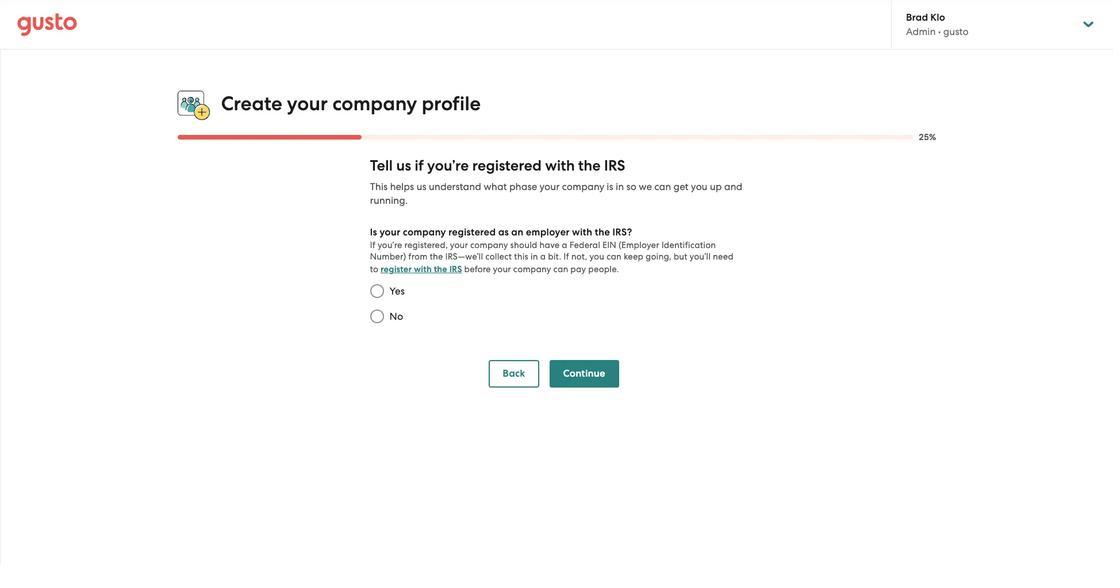 Task type: vqa. For each thing, say whether or not it's contained in the screenshot.
Federal tax info
no



Task type: locate. For each thing, give the bounding box(es) containing it.
us inside the "this helps us understand what phase your company is in so we can get you up and running."
[[417, 181, 426, 193]]

0 horizontal spatial us
[[396, 157, 411, 175]]

us
[[396, 157, 411, 175], [417, 181, 426, 193]]

1 horizontal spatial you're
[[427, 157, 469, 175]]

admin
[[906, 26, 936, 37]]

us left if
[[396, 157, 411, 175]]

2 vertical spatial with
[[414, 265, 432, 275]]

0 vertical spatial irs
[[604, 157, 625, 175]]

0 vertical spatial with
[[545, 157, 575, 175]]

federal
[[570, 240, 600, 251]]

1 vertical spatial in
[[531, 252, 538, 262]]

with
[[545, 157, 575, 175], [572, 227, 592, 239], [414, 265, 432, 275]]

back
[[503, 368, 525, 380]]

your up irs—we'll
[[450, 240, 468, 251]]

in right this
[[531, 252, 538, 262]]

1 vertical spatial can
[[607, 252, 622, 262]]

you're up understand
[[427, 157, 469, 175]]

ein
[[603, 240, 617, 251]]

you inside the "this helps us understand what phase your company is in so we can get you up and running."
[[691, 181, 708, 193]]

in right is
[[616, 181, 624, 193]]

company
[[332, 92, 417, 116], [562, 181, 604, 193], [403, 227, 446, 239], [470, 240, 508, 251], [513, 265, 551, 275]]

a right have
[[562, 240, 567, 251]]

a
[[562, 240, 567, 251], [540, 252, 546, 262]]

you're up number)
[[378, 240, 402, 251]]

get
[[674, 181, 689, 193]]

1 vertical spatial you
[[590, 252, 604, 262]]

continue
[[563, 368, 605, 380]]

we
[[639, 181, 652, 193]]

1 horizontal spatial in
[[616, 181, 624, 193]]

the down registered,
[[430, 252, 443, 262]]

0 horizontal spatial a
[[540, 252, 546, 262]]

phase
[[509, 181, 537, 193]]

you
[[691, 181, 708, 193], [590, 252, 604, 262]]

understand
[[429, 181, 481, 193]]

1 vertical spatial with
[[572, 227, 592, 239]]

1 horizontal spatial irs
[[604, 157, 625, 175]]

if
[[370, 240, 376, 251], [564, 252, 569, 262]]

can
[[655, 181, 671, 193], [607, 252, 622, 262], [553, 265, 568, 275]]

what
[[484, 181, 507, 193]]

0 horizontal spatial you're
[[378, 240, 402, 251]]

with down from
[[414, 265, 432, 275]]

us right "helps"
[[417, 181, 426, 193]]

can right we
[[655, 181, 671, 193]]

1 vertical spatial us
[[417, 181, 426, 193]]

1 horizontal spatial can
[[607, 252, 622, 262]]

0 horizontal spatial you
[[590, 252, 604, 262]]

0 vertical spatial you
[[691, 181, 708, 193]]

klo
[[931, 12, 945, 24]]

your inside if you're registered, your company should have a federal ein (employer identification number) from the irs—we'll collect this in a bit. if not, you can keep going, but you'll need to
[[450, 240, 468, 251]]

1 horizontal spatial us
[[417, 181, 426, 193]]

is
[[607, 181, 613, 193]]

register
[[381, 265, 412, 275]]

1 horizontal spatial you
[[691, 181, 708, 193]]

your right "create"
[[287, 92, 328, 116]]

with up the "this helps us understand what phase your company is in so we can get you up and running."
[[545, 157, 575, 175]]

irs down irs—we'll
[[449, 265, 462, 275]]

continue button
[[549, 361, 619, 388]]

irs
[[604, 157, 625, 175], [449, 265, 462, 275]]

a left bit.
[[540, 252, 546, 262]]

your inside the "this helps us understand what phase your company is in so we can get you up and running."
[[540, 181, 560, 193]]

can down bit.
[[553, 265, 568, 275]]

is
[[370, 227, 377, 239]]

0 horizontal spatial if
[[370, 240, 376, 251]]

bit.
[[548, 252, 561, 262]]

registered,
[[404, 240, 448, 251]]

tell us if you're registered with the irs
[[370, 157, 625, 175]]

the inside if you're registered, your company should have a federal ein (employer identification number) from the irs—we'll collect this in a bit. if not, you can keep going, but you'll need to
[[430, 252, 443, 262]]

an
[[511, 227, 524, 239]]

1 vertical spatial you're
[[378, 240, 402, 251]]

irs up is
[[604, 157, 625, 175]]

you inside if you're registered, your company should have a federal ein (employer identification number) from the irs—we'll collect this in a bit. if not, you can keep going, but you'll need to
[[590, 252, 604, 262]]

your
[[287, 92, 328, 116], [540, 181, 560, 193], [380, 227, 400, 239], [450, 240, 468, 251], [493, 265, 511, 275]]

can inside the "this helps us understand what phase your company is in so we can get you up and running."
[[655, 181, 671, 193]]

0 horizontal spatial in
[[531, 252, 538, 262]]

the
[[578, 157, 601, 175], [595, 227, 610, 239], [430, 252, 443, 262], [434, 265, 447, 275]]

1 horizontal spatial a
[[562, 240, 567, 251]]

1 vertical spatial a
[[540, 252, 546, 262]]

register with the irs before your company can pay people.
[[381, 265, 619, 275]]

pay
[[571, 265, 586, 275]]

in
[[616, 181, 624, 193], [531, 252, 538, 262]]

your right the "phase"
[[540, 181, 560, 193]]

2 horizontal spatial can
[[655, 181, 671, 193]]

registered up what
[[472, 157, 542, 175]]

gusto
[[943, 26, 969, 37]]

0 vertical spatial registered
[[472, 157, 542, 175]]

1 vertical spatial if
[[564, 252, 569, 262]]

0 horizontal spatial can
[[553, 265, 568, 275]]

0 vertical spatial in
[[616, 181, 624, 193]]

people.
[[588, 265, 619, 275]]

create your company profile
[[221, 92, 481, 116]]

if right bit.
[[564, 252, 569, 262]]

brad klo admin • gusto
[[906, 12, 969, 37]]

you're inside if you're registered, your company should have a federal ein (employer identification number) from the irs—we'll collect this in a bit. if not, you can keep going, but you'll need to
[[378, 240, 402, 251]]

profile
[[422, 92, 481, 116]]

registered up irs—we'll
[[448, 227, 496, 239]]

you left up
[[691, 181, 708, 193]]

0 vertical spatial can
[[655, 181, 671, 193]]

with up "federal"
[[572, 227, 592, 239]]

you up people.
[[590, 252, 604, 262]]

0 horizontal spatial irs
[[449, 265, 462, 275]]

No radio
[[364, 304, 390, 330]]

0 vertical spatial us
[[396, 157, 411, 175]]

1 vertical spatial registered
[[448, 227, 496, 239]]

you'll
[[690, 252, 711, 262]]

before
[[464, 265, 491, 275]]

in inside if you're registered, your company should have a federal ein (employer identification number) from the irs—we'll collect this in a bit. if not, you can keep going, but you'll need to
[[531, 252, 538, 262]]

can down ein
[[607, 252, 622, 262]]

registered
[[472, 157, 542, 175], [448, 227, 496, 239]]

if down is
[[370, 240, 376, 251]]

your right is
[[380, 227, 400, 239]]

1 vertical spatial irs
[[449, 265, 462, 275]]

you're
[[427, 157, 469, 175], [378, 240, 402, 251]]



Task type: describe. For each thing, give the bounding box(es) containing it.
need
[[713, 252, 734, 262]]

company inside the "this helps us understand what phase your company is in so we can get you up and running."
[[562, 181, 604, 193]]

to
[[370, 265, 378, 275]]

0 vertical spatial a
[[562, 240, 567, 251]]

and
[[724, 181, 742, 193]]

the down irs—we'll
[[434, 265, 447, 275]]

running.
[[370, 195, 408, 207]]

back link
[[489, 361, 539, 388]]

yes
[[390, 286, 405, 297]]

can inside if you're registered, your company should have a federal ein (employer identification number) from the irs—we'll collect this in a bit. if not, you can keep going, but you'll need to
[[607, 252, 622, 262]]

2 vertical spatial can
[[553, 265, 568, 275]]

should
[[510, 240, 537, 251]]

home image
[[17, 13, 77, 36]]

the up the "this helps us understand what phase your company is in so we can get you up and running."
[[578, 157, 601, 175]]

if you're registered, your company should have a federal ein (employer identification number) from the irs—we'll collect this in a bit. if not, you can keep going, but you'll need to
[[370, 240, 734, 275]]

so
[[626, 181, 636, 193]]

keep
[[624, 252, 643, 262]]

up
[[710, 181, 722, 193]]

collect
[[485, 252, 512, 262]]

if
[[415, 157, 424, 175]]

from
[[408, 252, 428, 262]]

brad
[[906, 12, 928, 24]]

not,
[[571, 252, 587, 262]]

this
[[514, 252, 528, 262]]

as
[[498, 227, 509, 239]]

number)
[[370, 252, 406, 262]]

irs?
[[613, 227, 632, 239]]

1 horizontal spatial if
[[564, 252, 569, 262]]

0 vertical spatial if
[[370, 240, 376, 251]]

the up ein
[[595, 227, 610, 239]]

in inside the "this helps us understand what phase your company is in so we can get you up and running."
[[616, 181, 624, 193]]

25%
[[919, 132, 936, 143]]

(employer
[[619, 240, 659, 251]]

your down collect
[[493, 265, 511, 275]]

•
[[938, 26, 941, 37]]

employer
[[526, 227, 570, 239]]

no
[[390, 311, 403, 323]]

going,
[[646, 252, 672, 262]]

this
[[370, 181, 388, 193]]

0 vertical spatial you're
[[427, 157, 469, 175]]

Yes radio
[[364, 279, 390, 304]]

is your company registered as an employer with the irs?
[[370, 227, 632, 239]]

but
[[674, 252, 688, 262]]

company inside if you're registered, your company should have a federal ein (employer identification number) from the irs—we'll collect this in a bit. if not, you can keep going, but you'll need to
[[470, 240, 508, 251]]

have
[[540, 240, 560, 251]]

this helps us understand what phase your company is in so we can get you up and running.
[[370, 181, 742, 207]]

register with the irs link
[[381, 265, 462, 275]]

create
[[221, 92, 282, 116]]

identification
[[662, 240, 716, 251]]

helps
[[390, 181, 414, 193]]

irs—we'll
[[445, 252, 483, 262]]

tell
[[370, 157, 393, 175]]



